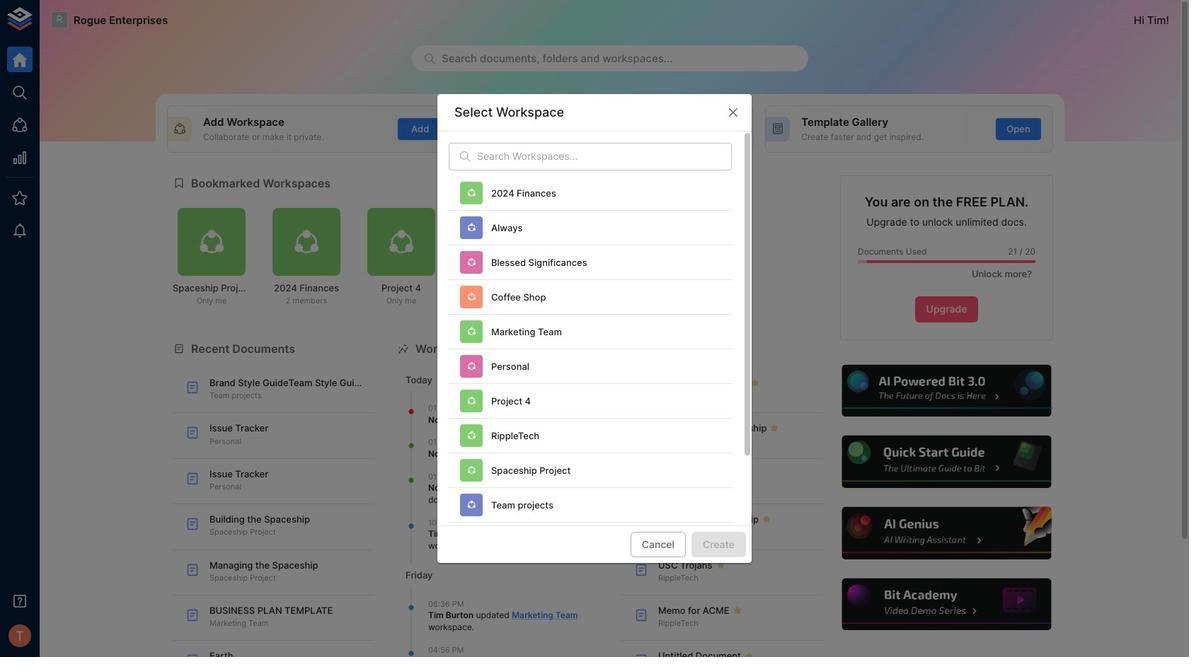 Task type: vqa. For each thing, say whether or not it's contained in the screenshot.
Search documents, folders and workspaces... TEXT FIELD
no



Task type: describe. For each thing, give the bounding box(es) containing it.
Search Workspaces... text field
[[477, 143, 732, 170]]

4 help image from the top
[[841, 577, 1054, 633]]



Task type: locate. For each thing, give the bounding box(es) containing it.
3 help image from the top
[[841, 506, 1054, 562]]

1 help image from the top
[[841, 363, 1054, 419]]

dialog
[[438, 94, 752, 598]]

2 help image from the top
[[841, 435, 1054, 491]]

help image
[[841, 363, 1054, 419], [841, 435, 1054, 491], [841, 506, 1054, 562], [841, 577, 1054, 633]]



